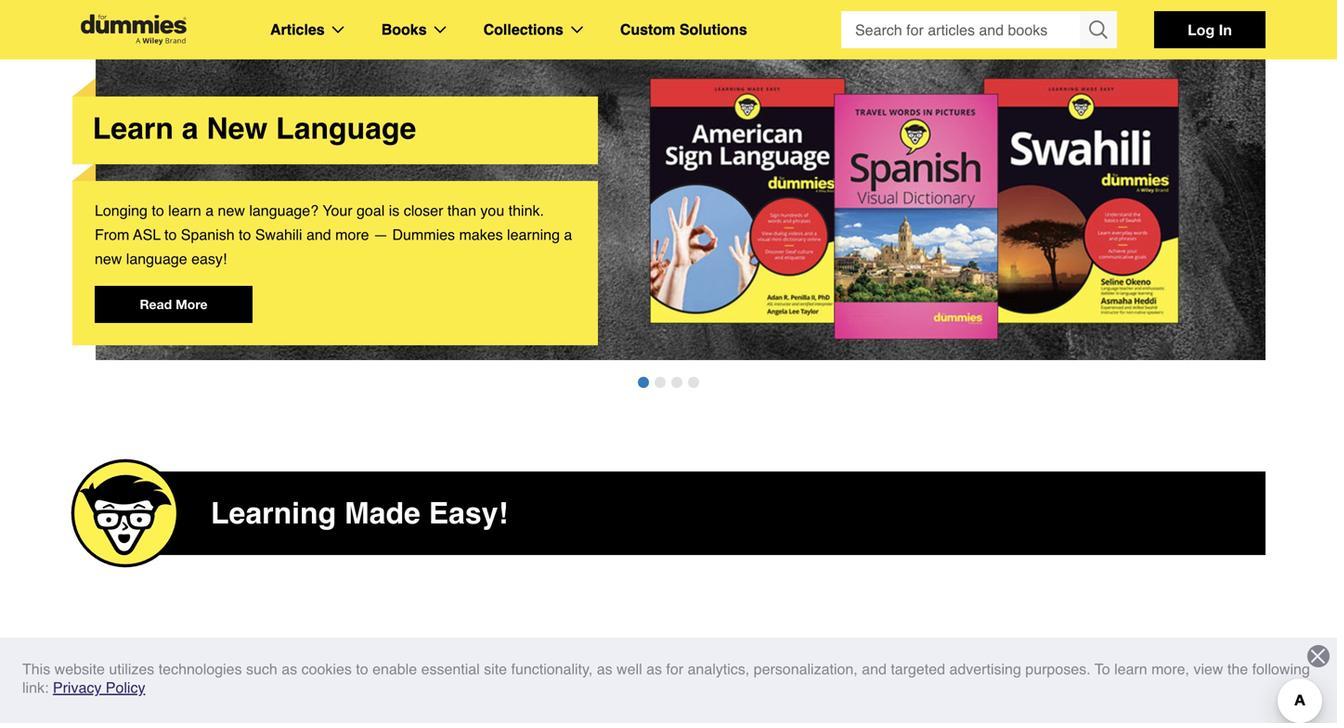 Task type: locate. For each thing, give the bounding box(es) containing it.
than
[[447, 202, 476, 219]]

1 horizontal spatial a
[[205, 202, 214, 219]]

3 as from the left
[[646, 661, 662, 678]]

and down your
[[306, 226, 331, 243]]

2 as from the left
[[597, 661, 612, 678]]

0 vertical spatial and
[[306, 226, 331, 243]]

books
[[381, 21, 427, 38], [255, 630, 397, 684]]

is
[[389, 202, 400, 219]]

and left targeted
[[862, 661, 887, 678]]

0 horizontal spatial learn
[[168, 202, 201, 219]]

log
[[1188, 21, 1215, 39]]

custom solutions
[[620, 21, 747, 38]]

made
[[345, 496, 420, 531]]

new up spanish
[[218, 202, 245, 219]]

a left new
[[182, 112, 198, 146]]

to up asl at the left
[[152, 202, 164, 219]]

such
[[246, 661, 277, 678]]

2 horizontal spatial as
[[646, 661, 662, 678]]

1 vertical spatial new
[[95, 250, 122, 267]]

0 horizontal spatial a
[[182, 112, 198, 146]]

longing
[[95, 202, 148, 219]]

learn right to
[[1114, 661, 1147, 678]]

read more
[[140, 297, 208, 312]]

language
[[126, 250, 187, 267]]

this
[[22, 661, 50, 678]]

enable
[[372, 661, 417, 678]]

custom solutions link
[[620, 18, 747, 42]]

articles
[[270, 21, 325, 38]]

makes
[[459, 226, 503, 243]]

link:
[[22, 679, 49, 696]]

as
[[282, 661, 297, 678], [597, 661, 612, 678], [646, 661, 662, 678]]

0 horizontal spatial as
[[282, 661, 297, 678]]

following
[[1252, 661, 1310, 678]]

well
[[617, 661, 642, 678]]

0 vertical spatial books
[[381, 21, 427, 38]]

to left enable
[[356, 661, 368, 678]]

1 horizontal spatial learn
[[1114, 661, 1147, 678]]

2 horizontal spatial a
[[564, 226, 572, 243]]

to learn more, view the following link:
[[22, 661, 1310, 696]]

learning
[[507, 226, 560, 243]]

a
[[182, 112, 198, 146], [205, 202, 214, 219], [564, 226, 572, 243]]

1 vertical spatial books
[[255, 630, 397, 684]]

a right learning
[[564, 226, 572, 243]]

language
[[276, 112, 416, 146]]

to
[[152, 202, 164, 219], [164, 226, 177, 243], [239, 226, 251, 243], [356, 661, 368, 678]]

spanish
[[181, 226, 235, 243]]

1 horizontal spatial new
[[218, 202, 245, 219]]

cookies
[[301, 661, 352, 678]]

0 vertical spatial a
[[182, 112, 198, 146]]

cookie consent banner dialog
[[0, 638, 1337, 723]]

and
[[306, 226, 331, 243], [862, 661, 887, 678]]

to right asl at the left
[[164, 226, 177, 243]]

a up spanish
[[205, 202, 214, 219]]

new
[[218, 202, 245, 219], [95, 250, 122, 267]]

new down the from
[[95, 250, 122, 267]]

2 vertical spatial a
[[564, 226, 572, 243]]

as left well
[[597, 661, 612, 678]]

personalization,
[[754, 661, 858, 678]]

longing to learn a new language? your goal is closer than you think. from asl to spanish to swahili and more — dummies makes learning a new language easy!
[[95, 202, 572, 267]]

view
[[1194, 661, 1223, 678]]

1 vertical spatial and
[[862, 661, 887, 678]]

0 horizontal spatial and
[[306, 226, 331, 243]]

easy!
[[191, 250, 227, 267]]

1 horizontal spatial and
[[862, 661, 887, 678]]

as right such
[[282, 661, 297, 678]]

learn up spanish
[[168, 202, 201, 219]]

1 vertical spatial learn
[[1114, 661, 1147, 678]]

as left for
[[646, 661, 662, 678]]

solutions
[[680, 21, 747, 38]]

1 as from the left
[[282, 661, 297, 678]]

group
[[841, 11, 1117, 48]]

learn
[[168, 202, 201, 219], [1114, 661, 1147, 678]]

dummies
[[392, 226, 455, 243]]

0 horizontal spatial new
[[95, 250, 122, 267]]

new
[[207, 112, 268, 146]]

more
[[335, 226, 369, 243]]

0 vertical spatial learn
[[168, 202, 201, 219]]

easy!
[[429, 496, 508, 531]]

1 horizontal spatial as
[[597, 661, 612, 678]]

in
[[1219, 21, 1232, 39]]

collections
[[483, 21, 563, 38]]

asl
[[133, 226, 161, 243]]

log in link
[[1154, 11, 1266, 48]]



Task type: describe. For each thing, give the bounding box(es) containing it.
open article categories image
[[332, 26, 344, 33]]

privacy
[[53, 679, 102, 696]]

site
[[484, 661, 507, 678]]

purposes.
[[1025, 661, 1091, 678]]

more,
[[1152, 661, 1189, 678]]

0 vertical spatial new
[[218, 202, 245, 219]]

learning made easy!
[[211, 496, 508, 531]]

privacy policy
[[53, 679, 145, 696]]

read
[[140, 297, 172, 312]]

to
[[1095, 661, 1110, 678]]

to inside cookie consent banner 'dialog'
[[356, 661, 368, 678]]

and inside cookie consent banner 'dialog'
[[862, 661, 887, 678]]

essential
[[421, 661, 480, 678]]

goal
[[357, 202, 385, 219]]

swahili
[[255, 226, 302, 243]]

1 vertical spatial a
[[205, 202, 214, 219]]

learn
[[93, 112, 174, 146]]

this website utilizes technologies such as cookies to enable essential site functionality, as well as for analytics, personalization, and targeted advertising purposes.
[[22, 661, 1091, 678]]

language?
[[249, 202, 319, 219]]

read more link
[[95, 286, 253, 323]]

learn a new language list item
[[72, 54, 1290, 360]]

closer
[[404, 202, 443, 219]]

log in
[[1188, 21, 1232, 39]]

—
[[373, 226, 388, 243]]

learning
[[211, 496, 336, 531]]

for
[[666, 661, 683, 678]]

select a slide to display element
[[251, 368, 1087, 397]]

from
[[95, 226, 129, 243]]

the
[[1227, 661, 1248, 678]]

your
[[323, 202, 352, 219]]

explore books
[[71, 630, 397, 684]]

functionality,
[[511, 661, 593, 678]]

open collections list image
[[571, 26, 583, 33]]

to left swahili
[[239, 226, 251, 243]]

website
[[54, 661, 105, 678]]

learn inside the longing to learn a new language? your goal is closer than you think. from asl to spanish to swahili and more — dummies makes learning a new language easy!
[[168, 202, 201, 219]]

and inside the longing to learn a new language? your goal is closer than you think. from asl to spanish to swahili and more — dummies makes learning a new language easy!
[[306, 226, 331, 243]]

analytics,
[[688, 661, 750, 678]]

think.
[[509, 202, 544, 219]]

privacy policy link
[[53, 679, 145, 697]]

close this dialog image
[[1309, 647, 1327, 666]]

policy
[[106, 679, 145, 696]]

Search for articles and books text field
[[841, 11, 1082, 48]]

open book categories image
[[434, 26, 446, 33]]

learn a new language region
[[71, 54, 1290, 397]]

explore
[[71, 630, 242, 684]]

targeted
[[891, 661, 945, 678]]

more
[[176, 297, 208, 312]]

logo image
[[71, 14, 196, 45]]

learn inside to learn more, view the following link:
[[1114, 661, 1147, 678]]

advertising
[[949, 661, 1021, 678]]

learn a new language
[[93, 112, 416, 146]]

utilizes
[[109, 661, 154, 678]]

custom
[[620, 21, 675, 38]]

technologies
[[159, 661, 242, 678]]

you
[[480, 202, 504, 219]]



Task type: vqa. For each thing, say whether or not it's contained in the screenshot.
the that
no



